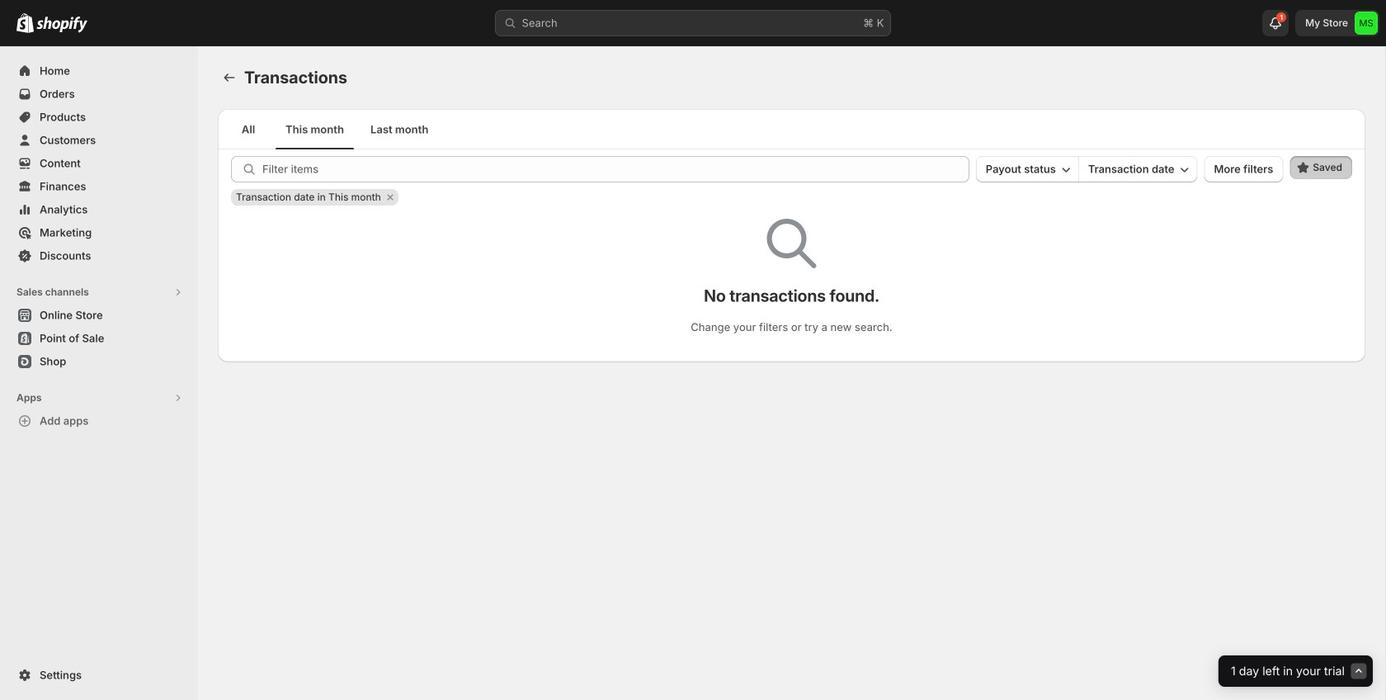 Task type: vqa. For each thing, say whether or not it's contained in the screenshot.
My Store Icon on the top right of the page
yes



Task type: locate. For each thing, give the bounding box(es) containing it.
empty search results image
[[767, 219, 817, 268]]

Filter items text field
[[263, 156, 970, 182]]

shopify image
[[17, 13, 34, 33], [36, 16, 88, 33]]

my store image
[[1356, 12, 1379, 35]]

tab list
[[225, 109, 1360, 149]]



Task type: describe. For each thing, give the bounding box(es) containing it.
0 horizontal spatial shopify image
[[17, 13, 34, 33]]

1 horizontal spatial shopify image
[[36, 16, 88, 33]]



